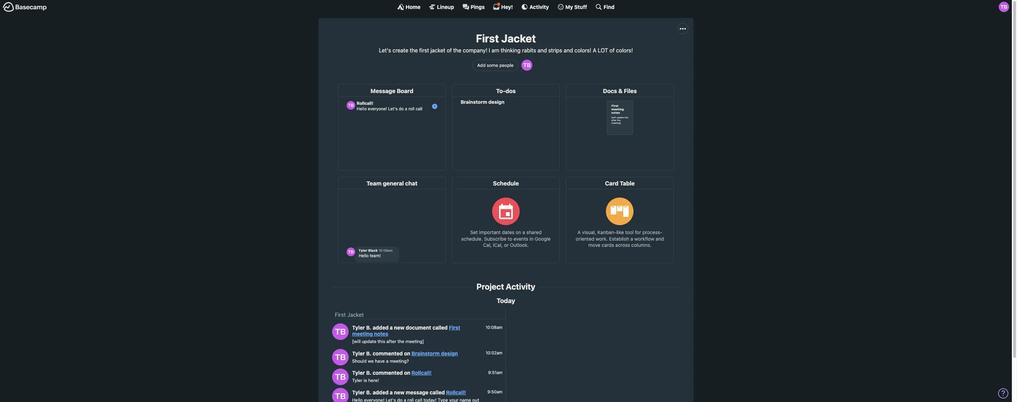 Task type: vqa. For each thing, say whether or not it's contained in the screenshot.
"dos" on the left of page
no



Task type: locate. For each thing, give the bounding box(es) containing it.
first inside first jacket let's create the first jacket of the company! i am thinking rabits and strips and colors! a lot of colors!
[[476, 32, 499, 45]]

on
[[404, 350, 410, 357], [404, 370, 410, 376]]

0 horizontal spatial of
[[447, 47, 452, 54]]

added
[[373, 325, 389, 331], [373, 389, 389, 396]]

10:02am
[[486, 351, 503, 356]]

of right the jacket
[[447, 47, 452, 54]]

1 of from the left
[[447, 47, 452, 54]]

3 b. from the top
[[366, 370, 371, 376]]

tyler down the 'is'
[[352, 389, 365, 396]]

10:08am
[[486, 325, 503, 330]]

on for rollcall!
[[404, 370, 410, 376]]

10:02am element
[[486, 351, 503, 356]]

on down meeting?
[[404, 370, 410, 376]]

of
[[447, 47, 452, 54], [610, 47, 615, 54]]

brainstorm
[[412, 350, 440, 357]]

the for first
[[410, 47, 418, 54]]

0 horizontal spatial first
[[335, 312, 346, 318]]

added up this
[[373, 325, 389, 331]]

tyler black image for rollcall!
[[332, 369, 349, 385]]

0 vertical spatial jacket
[[501, 32, 536, 45]]

1 vertical spatial jacket
[[347, 312, 364, 318]]

is
[[364, 378, 367, 383]]

and
[[538, 47, 547, 54], [564, 47, 573, 54]]

0 horizontal spatial and
[[538, 47, 547, 54]]

today
[[497, 297, 515, 305]]

1 vertical spatial called
[[430, 389, 445, 396]]

jacket
[[501, 32, 536, 45], [347, 312, 364, 318]]

1 horizontal spatial the
[[410, 47, 418, 54]]

and right strips
[[564, 47, 573, 54]]

activity link
[[521, 3, 549, 10]]

a right have
[[386, 358, 389, 364]]

1 new from the top
[[394, 325, 405, 331]]

1 horizontal spatial jacket
[[501, 32, 536, 45]]

we
[[368, 358, 374, 364]]

4 tyler from the top
[[352, 378, 362, 383]]

0 vertical spatial on
[[404, 350, 410, 357]]

0 horizontal spatial jacket
[[347, 312, 364, 318]]

new left message
[[394, 389, 405, 396]]

lineup link
[[429, 3, 454, 10]]

colors!
[[575, 47, 591, 54], [616, 47, 633, 54]]

called right document
[[433, 325, 448, 331]]

colors! left a
[[575, 47, 591, 54]]

tyler
[[352, 325, 365, 331], [352, 350, 365, 357], [352, 370, 365, 376], [352, 378, 362, 383], [352, 389, 365, 396]]

b.
[[366, 325, 371, 331], [366, 350, 371, 357], [366, 370, 371, 376], [366, 389, 371, 396]]

2 horizontal spatial the
[[453, 47, 461, 54]]

update
[[362, 339, 376, 344]]

my stuff button
[[557, 3, 587, 10]]

tyler up [will
[[352, 325, 365, 331]]

9:51am
[[488, 370, 503, 375]]

activity inside main element
[[530, 4, 549, 10]]

3 tyler from the top
[[352, 370, 365, 376]]

b. up update
[[366, 325, 371, 331]]

1 vertical spatial on
[[404, 370, 410, 376]]

new for document
[[394, 325, 405, 331]]

b. for tyler b. added a new message called rollcall!
[[366, 389, 371, 396]]

meeting
[[352, 331, 373, 337]]

rollcall!
[[412, 370, 432, 376], [446, 389, 466, 396]]

2 vertical spatial first
[[449, 325, 460, 331]]

0 vertical spatial called
[[433, 325, 448, 331]]

my
[[566, 4, 573, 10]]

5 tyler from the top
[[352, 389, 365, 396]]

tyler for tyler b. added a new message called rollcall!
[[352, 389, 365, 396]]

tyler up the 'is'
[[352, 370, 365, 376]]

a for message
[[390, 389, 393, 396]]

new
[[394, 325, 405, 331], [394, 389, 405, 396]]

1 commented from the top
[[373, 350, 403, 357]]

[will
[[352, 339, 361, 344]]

1 colors! from the left
[[575, 47, 591, 54]]

tyler for tyler b. commented on rollcall!
[[352, 370, 365, 376]]

people
[[499, 62, 514, 68]]

[will update this after the meeting]
[[352, 339, 424, 344]]

2 new from the top
[[394, 389, 405, 396]]

here!
[[368, 378, 379, 383]]

rollcall! link
[[412, 370, 432, 376], [446, 389, 466, 396]]

pings
[[471, 4, 485, 10]]

2 commented from the top
[[373, 370, 403, 376]]

a right notes
[[390, 325, 393, 331]]

new for message
[[394, 389, 405, 396]]

0 horizontal spatial rollcall! link
[[412, 370, 432, 376]]

first
[[476, 32, 499, 45], [335, 312, 346, 318], [449, 325, 460, 331]]

b. up we on the left bottom
[[366, 350, 371, 357]]

0 vertical spatial rollcall! link
[[412, 370, 432, 376]]

2 and from the left
[[564, 47, 573, 54]]

hey!
[[501, 4, 513, 10]]

jacket inside first jacket let's create the first jacket of the company! i am thinking rabits and strips and colors! a lot of colors!
[[501, 32, 536, 45]]

switch accounts image
[[3, 2, 47, 12]]

jacket up meeting
[[347, 312, 364, 318]]

first meeting notes link
[[352, 325, 460, 337]]

tyler up should
[[352, 350, 365, 357]]

2 horizontal spatial first
[[476, 32, 499, 45]]

1 vertical spatial first
[[335, 312, 346, 318]]

new up after
[[394, 325, 405, 331]]

activity
[[530, 4, 549, 10], [506, 282, 535, 292]]

0 horizontal spatial colors!
[[575, 47, 591, 54]]

add
[[477, 62, 486, 68]]

1 vertical spatial commented
[[373, 370, 403, 376]]

1 horizontal spatial first
[[449, 325, 460, 331]]

1 horizontal spatial rollcall! link
[[446, 389, 466, 396]]

0 horizontal spatial rollcall!
[[412, 370, 432, 376]]

tyler black image inside main element
[[999, 2, 1009, 12]]

b. up tyler is here!
[[366, 370, 371, 376]]

2 vertical spatial a
[[390, 389, 393, 396]]

the left first
[[410, 47, 418, 54]]

0 vertical spatial first
[[476, 32, 499, 45]]

1 vertical spatial new
[[394, 389, 405, 396]]

a down tyler b. commented on rollcall!
[[390, 389, 393, 396]]

pings button
[[462, 3, 485, 10]]

added for message
[[373, 389, 389, 396]]

find
[[604, 4, 615, 10]]

10:08am element
[[486, 325, 503, 330]]

tyler for tyler b. added a new document called
[[352, 325, 365, 331]]

commented for rollcall!
[[373, 370, 403, 376]]

jacket up thinking
[[501, 32, 536, 45]]

1 vertical spatial a
[[386, 358, 389, 364]]

should we have a meeting?
[[352, 358, 409, 364]]

0 vertical spatial activity
[[530, 4, 549, 10]]

activity left my
[[530, 4, 549, 10]]

first inside first meeting notes
[[449, 325, 460, 331]]

lineup
[[437, 4, 454, 10]]

tyler black image for first meeting notes
[[332, 323, 349, 340]]

tyler b. added a new document called
[[352, 325, 449, 331]]

1 vertical spatial activity
[[506, 282, 535, 292]]

1 and from the left
[[538, 47, 547, 54]]

0 vertical spatial rollcall!
[[412, 370, 432, 376]]

on up meeting?
[[404, 350, 410, 357]]

meeting]
[[406, 339, 424, 344]]

4 b. from the top
[[366, 389, 371, 396]]

the right after
[[398, 339, 404, 344]]

2 tyler from the top
[[352, 350, 365, 357]]

1 on from the top
[[404, 350, 410, 357]]

1 b. from the top
[[366, 325, 371, 331]]

home link
[[397, 3, 421, 10]]

called right message
[[430, 389, 445, 396]]

1 vertical spatial added
[[373, 389, 389, 396]]

b. for tyler b. commented on brainstorm design
[[366, 350, 371, 357]]

1 tyler from the top
[[352, 325, 365, 331]]

after
[[387, 339, 396, 344]]

create
[[393, 47, 408, 54]]

0 vertical spatial new
[[394, 325, 405, 331]]

0 horizontal spatial the
[[398, 339, 404, 344]]

find button
[[595, 3, 615, 10]]

jacket
[[431, 47, 445, 54]]

0 vertical spatial added
[[373, 325, 389, 331]]

tyler black image
[[999, 2, 1009, 12], [522, 60, 533, 71], [332, 323, 349, 340], [332, 349, 349, 366], [332, 369, 349, 385]]

the left company!
[[453, 47, 461, 54]]

of right lot
[[610, 47, 615, 54]]

and left strips
[[538, 47, 547, 54]]

1 vertical spatial rollcall!
[[446, 389, 466, 396]]

commented down should we have a meeting?
[[373, 370, 403, 376]]

commented up should we have a meeting?
[[373, 350, 403, 357]]

0 vertical spatial a
[[390, 325, 393, 331]]

a for document
[[390, 325, 393, 331]]

colors! right lot
[[616, 47, 633, 54]]

rollcall! link for tyler b. commented on
[[412, 370, 432, 376]]

1 horizontal spatial rollcall!
[[446, 389, 466, 396]]

2 added from the top
[[373, 389, 389, 396]]

a
[[390, 325, 393, 331], [386, 358, 389, 364], [390, 389, 393, 396]]

main element
[[0, 0, 1012, 13]]

the
[[410, 47, 418, 54], [453, 47, 461, 54], [398, 339, 404, 344]]

b. down tyler is here!
[[366, 389, 371, 396]]

my stuff
[[566, 4, 587, 10]]

called
[[433, 325, 448, 331], [430, 389, 445, 396]]

1 horizontal spatial and
[[564, 47, 573, 54]]

rollcall! link for tyler b. added a new message called
[[446, 389, 466, 396]]

added down here!
[[373, 389, 389, 396]]

commented
[[373, 350, 403, 357], [373, 370, 403, 376]]

2 b. from the top
[[366, 350, 371, 357]]

activity up "today"
[[506, 282, 535, 292]]

first for first meeting notes
[[449, 325, 460, 331]]

2 on from the top
[[404, 370, 410, 376]]

0 vertical spatial commented
[[373, 350, 403, 357]]

jacket for first jacket let's create the first jacket of the company! i am thinking rabits and strips and colors! a lot of colors!
[[501, 32, 536, 45]]

1 vertical spatial rollcall! link
[[446, 389, 466, 396]]

1 added from the top
[[373, 325, 389, 331]]

1 horizontal spatial colors!
[[616, 47, 633, 54]]

tyler b. added a new message called rollcall!
[[352, 389, 466, 396]]

tyler left the 'is'
[[352, 378, 362, 383]]

1 horizontal spatial of
[[610, 47, 615, 54]]



Task type: describe. For each thing, give the bounding box(es) containing it.
a
[[593, 47, 597, 54]]

first for first jacket
[[335, 312, 346, 318]]

thinking
[[501, 47, 521, 54]]

2 of from the left
[[610, 47, 615, 54]]

tyler black image for brainstorm design
[[332, 349, 349, 366]]

tyler b. commented on rollcall!
[[352, 370, 432, 376]]

should
[[352, 358, 367, 364]]

b. for tyler b. commented on rollcall!
[[366, 370, 371, 376]]

jacket for first jacket
[[347, 312, 364, 318]]

tyler b. commented on brainstorm design
[[352, 350, 458, 357]]

strips
[[548, 47, 562, 54]]

b. for tyler b. added a new document called
[[366, 325, 371, 331]]

project activity
[[477, 282, 535, 292]]

on for brainstorm
[[404, 350, 410, 357]]

9:50am
[[488, 390, 503, 395]]

i
[[489, 47, 490, 54]]

2 colors! from the left
[[616, 47, 633, 54]]

first jacket let's create the first jacket of the company! i am thinking rabits and strips and colors! a lot of colors!
[[379, 32, 633, 54]]

9:51am element
[[488, 370, 503, 375]]

added for document
[[373, 325, 389, 331]]

some
[[487, 62, 498, 68]]

tyler is here!
[[352, 378, 379, 383]]

first for first jacket let's create the first jacket of the company! i am thinking rabits and strips and colors! a lot of colors!
[[476, 32, 499, 45]]

brainstorm design link
[[412, 350, 458, 357]]

the for [will
[[398, 339, 404, 344]]

notes
[[374, 331, 388, 337]]

meeting?
[[390, 358, 409, 364]]

commented for brainstorm design
[[373, 350, 403, 357]]

add some people
[[477, 62, 514, 68]]

9:50am element
[[488, 390, 503, 395]]

am
[[492, 47, 499, 54]]

message
[[406, 389, 428, 396]]

home
[[406, 4, 421, 10]]

this
[[378, 339, 385, 344]]

tyler for tyler b. commented on brainstorm design
[[352, 350, 365, 357]]

first jacket link
[[335, 312, 364, 318]]

first
[[419, 47, 429, 54]]

first jacket
[[335, 312, 364, 318]]

stuff
[[574, 4, 587, 10]]

document
[[406, 325, 431, 331]]

company!
[[463, 47, 487, 54]]

tyler for tyler is here!
[[352, 378, 362, 383]]

project
[[477, 282, 504, 292]]

first meeting notes
[[352, 325, 460, 337]]

lot
[[598, 47, 608, 54]]

design
[[441, 350, 458, 357]]

hey! button
[[493, 2, 513, 10]]

add some people link
[[472, 60, 519, 71]]

called for document
[[433, 325, 448, 331]]

called for message
[[430, 389, 445, 396]]

rabits
[[522, 47, 536, 54]]

tyler black image
[[332, 388, 349, 402]]

let's
[[379, 47, 391, 54]]

have
[[375, 358, 385, 364]]



